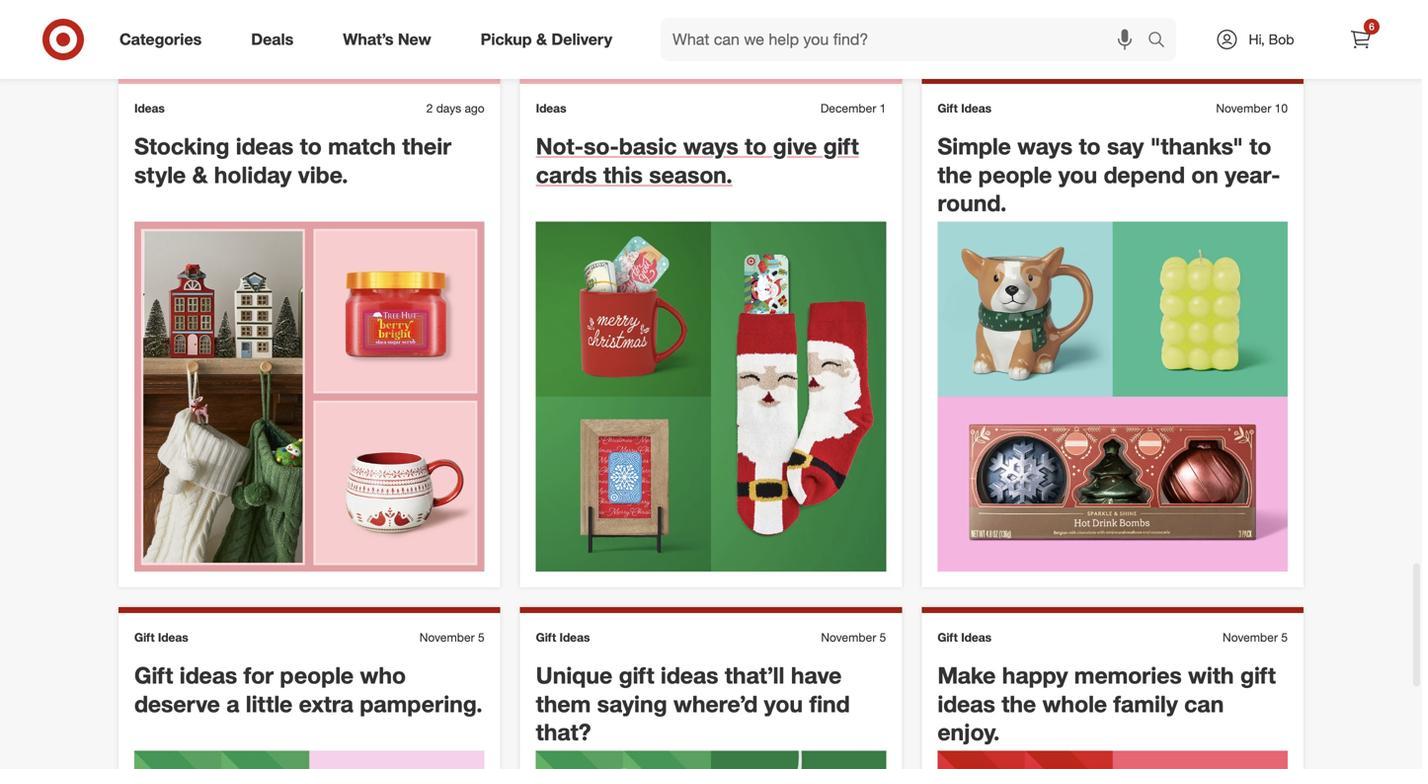 Task type: describe. For each thing, give the bounding box(es) containing it.
more
[[266, 11, 337, 46]]

november 10
[[1217, 101, 1289, 116]]

ideas for make happy memories with gift ideas the whole family can enjoy.
[[962, 631, 992, 645]]

you for that'll
[[765, 691, 803, 718]]

search
[[1139, 32, 1187, 51]]

them
[[536, 691, 591, 718]]

happy
[[1003, 662, 1069, 690]]

ideas for simple ways to say "thanks" to the people you depend on year- round.
[[962, 101, 992, 116]]

saying
[[598, 691, 668, 718]]

basic
[[619, 133, 677, 160]]

memories
[[1075, 662, 1183, 690]]

ideas up not-
[[536, 101, 567, 116]]

make
[[938, 662, 996, 690]]

vibe.
[[298, 161, 348, 189]]

not-so-basic ways to give gift cards this season. image
[[536, 222, 887, 572]]

ways inside not-so-basic ways to give gift cards this season.
[[684, 133, 739, 160]]

gift ideas for unique
[[536, 631, 590, 645]]

november 5 for unique gift ideas that'll have them saying where'd you find that?
[[822, 631, 887, 645]]

hi, bob
[[1250, 31, 1295, 48]]

november for "thanks"
[[1217, 101, 1272, 116]]

family
[[1114, 691, 1179, 718]]

november 5 for make happy memories with gift ideas the whole family can enjoy.
[[1223, 631, 1289, 645]]

bob
[[1269, 31, 1295, 48]]

give
[[773, 133, 818, 160]]

extra
[[299, 691, 354, 718]]

What can we help you find? suggestions appear below search field
[[661, 18, 1153, 61]]

to inside not-so-basic ways to give gift cards this season.
[[745, 133, 767, 160]]

you for say
[[1059, 161, 1098, 189]]

4 to from the left
[[1250, 133, 1272, 160]]

gift for gift ideas for people who deserve a little extra pampering.
[[134, 631, 155, 645]]

1 horizontal spatial &
[[537, 30, 547, 49]]

that?
[[536, 719, 591, 747]]

say
[[1108, 133, 1145, 160]]

simple
[[938, 133, 1012, 160]]

depend
[[1104, 161, 1186, 189]]

not-
[[536, 133, 584, 160]]

out
[[214, 11, 258, 46]]

so-
[[584, 133, 619, 160]]

to inside stocking ideas to match their style & holiday vibe.
[[300, 133, 322, 160]]

ideas inside stocking ideas to match their style & holiday vibe.
[[236, 133, 294, 160]]

delivery
[[552, 30, 613, 49]]

unique
[[536, 662, 613, 690]]

ways inside simple ways to say "thanks" to the people you depend on year- round.
[[1018, 133, 1073, 160]]

gift inside gift ideas for people who deserve a little extra pampering.
[[134, 662, 173, 690]]

not-so-basic ways to give gift cards this season.
[[536, 133, 859, 189]]

ideas for unique gift ideas that'll have them saying where'd you find that?
[[560, 631, 590, 645]]

december
[[821, 101, 877, 116]]

gift ideas for people who deserve a little extra pampering.
[[134, 662, 483, 718]]

cards
[[536, 161, 597, 189]]

ideas up the stocking
[[134, 101, 165, 116]]

who
[[360, 662, 406, 690]]

what's
[[343, 30, 394, 49]]

gift ideas for make
[[938, 631, 992, 645]]

this
[[604, 161, 643, 189]]

gift ideas for simple
[[938, 101, 992, 116]]

round.
[[938, 189, 1007, 217]]

1
[[880, 101, 887, 116]]

2
[[427, 101, 433, 116]]

categories link
[[103, 18, 227, 61]]

2 days ago
[[427, 101, 485, 116]]

year-
[[1226, 161, 1281, 189]]

pickup
[[481, 30, 532, 49]]

ideas for gift ideas for people who deserve a little extra pampering.
[[158, 631, 188, 645]]

unique gift ideas that'll have them saying where'd you find that? image
[[536, 751, 887, 770]]

deals
[[251, 30, 294, 49]]

& inside stocking ideas to match their style & holiday vibe.
[[192, 161, 208, 189]]

gift inside make happy memories with gift ideas the whole family can enjoy.
[[1241, 662, 1277, 690]]



Task type: vqa. For each thing, say whether or not it's contained in the screenshot.
Fisher-Price Imaginext Jurassic World Ultra Snap Spinosaurus Dinosaur image
no



Task type: locate. For each thing, give the bounding box(es) containing it.
ideas up where'd
[[661, 662, 719, 690]]

november left 10
[[1217, 101, 1272, 116]]

november 5 up pampering.
[[420, 631, 485, 645]]

gift ideas up simple
[[938, 101, 992, 116]]

the inside simple ways to say "thanks" to the people you depend on year- round.
[[938, 161, 973, 189]]

unique gift ideas that'll have them saying where'd you find that?
[[536, 662, 851, 747]]

november 5 up with
[[1223, 631, 1289, 645]]

holiday
[[214, 161, 292, 189]]

on
[[1192, 161, 1219, 189]]

2 ways from the left
[[1018, 133, 1073, 160]]

gift left new
[[345, 11, 389, 46]]

0 horizontal spatial you
[[765, 691, 803, 718]]

pampering.
[[360, 691, 483, 718]]

& down the stocking
[[192, 161, 208, 189]]

november for gift
[[1223, 631, 1279, 645]]

ago
[[465, 101, 485, 116]]

ideas inside gift ideas for people who deserve a little extra pampering.
[[180, 662, 237, 690]]

what's new link
[[326, 18, 456, 61]]

to up vibe.
[[300, 133, 322, 160]]

gift down december
[[824, 133, 859, 160]]

pickup & delivery link
[[464, 18, 637, 61]]

match
[[328, 133, 396, 160]]

10
[[1275, 101, 1289, 116]]

3 5 from the left
[[1282, 631, 1289, 645]]

style
[[134, 161, 186, 189]]

1 vertical spatial you
[[765, 691, 803, 718]]

categories
[[120, 30, 202, 49]]

ways up season.
[[684, 133, 739, 160]]

november 5
[[420, 631, 485, 645], [822, 631, 887, 645], [1223, 631, 1289, 645]]

check
[[119, 11, 206, 46]]

gift inside unique gift ideas that'll have them saying where'd you find that?
[[619, 662, 655, 690]]

0 horizontal spatial 5
[[478, 631, 485, 645]]

to left give
[[745, 133, 767, 160]]

deserve
[[134, 691, 220, 718]]

6
[[1370, 20, 1375, 33]]

gift inside not-so-basic ways to give gift cards this season.
[[824, 133, 859, 160]]

stocking ideas to match their style & holiday vibe. image
[[134, 222, 485, 572]]

gift ideas
[[938, 101, 992, 116], [134, 631, 188, 645], [536, 631, 590, 645], [938, 631, 992, 645]]

november up pampering.
[[420, 631, 475, 645]]

make happy memories with gift ideas the whole family can enjoy. image
[[938, 751, 1289, 770]]

people inside gift ideas for people who deserve a little extra pampering.
[[280, 662, 354, 690]]

2 november 5 from the left
[[822, 631, 887, 645]]

ideas inside unique gift ideas that'll have them saying where'd you find that?
[[661, 662, 719, 690]]

november for have
[[822, 631, 877, 645]]

gift for simple ways to say "thanks" to the people you depend on year- round.
[[938, 101, 958, 116]]

ideas up simple
[[962, 101, 992, 116]]

november up with
[[1223, 631, 1279, 645]]

deals link
[[234, 18, 318, 61]]

pickup & delivery
[[481, 30, 613, 49]]

1 horizontal spatial you
[[1059, 161, 1098, 189]]

0 horizontal spatial november 5
[[420, 631, 485, 645]]

ideas up 'holiday'
[[236, 133, 294, 160]]

december 1
[[821, 101, 887, 116]]

0 horizontal spatial people
[[280, 662, 354, 690]]

ideas up a
[[180, 662, 237, 690]]

check out more gift lists
[[119, 11, 453, 46]]

1 horizontal spatial november 5
[[822, 631, 887, 645]]

stocking
[[134, 133, 230, 160]]

0 vertical spatial you
[[1059, 161, 1098, 189]]

gift ideas up deserve
[[134, 631, 188, 645]]

ideas up deserve
[[158, 631, 188, 645]]

november
[[1217, 101, 1272, 116], [420, 631, 475, 645], [822, 631, 877, 645], [1223, 631, 1279, 645]]

enjoy.
[[938, 719, 1000, 747]]

people inside simple ways to say "thanks" to the people you depend on year- round.
[[979, 161, 1053, 189]]

1 horizontal spatial 5
[[880, 631, 887, 645]]

gift ideas for people who deserve a little extra pampering. image
[[134, 751, 485, 770]]

&
[[537, 30, 547, 49], [192, 161, 208, 189]]

2 horizontal spatial november 5
[[1223, 631, 1289, 645]]

the for make
[[1002, 691, 1037, 718]]

ideas up unique
[[560, 631, 590, 645]]

find
[[810, 691, 851, 718]]

ideas up make at the bottom right
[[962, 631, 992, 645]]

5 for unique gift ideas that'll have them saying where'd you find that?
[[880, 631, 887, 645]]

november 5 for gift ideas for people who deserve a little extra pampering.
[[420, 631, 485, 645]]

november for who
[[420, 631, 475, 645]]

ideas
[[134, 101, 165, 116], [536, 101, 567, 116], [962, 101, 992, 116], [158, 631, 188, 645], [560, 631, 590, 645], [962, 631, 992, 645]]

to left say
[[1080, 133, 1101, 160]]

"thanks"
[[1151, 133, 1244, 160]]

gift ideas up make at the bottom right
[[938, 631, 992, 645]]

0 vertical spatial &
[[537, 30, 547, 49]]

people
[[979, 161, 1053, 189], [280, 662, 354, 690]]

1 horizontal spatial people
[[979, 161, 1053, 189]]

gift for make happy memories with gift ideas the whole family can enjoy.
[[938, 631, 958, 645]]

1 horizontal spatial ways
[[1018, 133, 1073, 160]]

5
[[478, 631, 485, 645], [880, 631, 887, 645], [1282, 631, 1289, 645]]

2 horizontal spatial 5
[[1282, 631, 1289, 645]]

the for simple
[[938, 161, 973, 189]]

gift for unique gift ideas that'll have them saying where'd you find that?
[[536, 631, 557, 645]]

1 ways from the left
[[684, 133, 739, 160]]

ideas
[[236, 133, 294, 160], [180, 662, 237, 690], [661, 662, 719, 690], [938, 691, 996, 718]]

1 5 from the left
[[478, 631, 485, 645]]

have
[[791, 662, 842, 690]]

stocking ideas to match their style & holiday vibe.
[[134, 133, 452, 189]]

make happy memories with gift ideas the whole family can enjoy.
[[938, 662, 1277, 747]]

1 vertical spatial people
[[280, 662, 354, 690]]

what's new
[[343, 30, 431, 49]]

people down simple
[[979, 161, 1053, 189]]

gift ideas for gift
[[134, 631, 188, 645]]

3 november 5 from the left
[[1223, 631, 1289, 645]]

gift up saying
[[619, 662, 655, 690]]

you
[[1059, 161, 1098, 189], [765, 691, 803, 718]]

you inside unique gift ideas that'll have them saying where'd you find that?
[[765, 691, 803, 718]]

& right pickup
[[537, 30, 547, 49]]

6 link
[[1340, 18, 1383, 61]]

1 vertical spatial the
[[1002, 691, 1037, 718]]

where'd
[[674, 691, 758, 718]]

0 horizontal spatial &
[[192, 161, 208, 189]]

ideas inside make happy memories with gift ideas the whole family can enjoy.
[[938, 691, 996, 718]]

their
[[402, 133, 452, 160]]

ideas down make at the bottom right
[[938, 691, 996, 718]]

that'll
[[725, 662, 785, 690]]

days
[[436, 101, 462, 116]]

the up round.
[[938, 161, 973, 189]]

the down happy
[[1002, 691, 1037, 718]]

0 vertical spatial the
[[938, 161, 973, 189]]

1 vertical spatial &
[[192, 161, 208, 189]]

1 to from the left
[[300, 133, 322, 160]]

a
[[226, 691, 240, 718]]

hi,
[[1250, 31, 1266, 48]]

whole
[[1043, 691, 1108, 718]]

0 vertical spatial people
[[979, 161, 1053, 189]]

0 horizontal spatial the
[[938, 161, 973, 189]]

for
[[244, 662, 274, 690]]

2 to from the left
[[745, 133, 767, 160]]

gift
[[345, 11, 389, 46], [824, 133, 859, 160], [619, 662, 655, 690], [1241, 662, 1277, 690]]

gift ideas up unique
[[536, 631, 590, 645]]

ways right simple
[[1018, 133, 1073, 160]]

new
[[398, 30, 431, 49]]

you left the depend
[[1059, 161, 1098, 189]]

simple ways to say "thanks" to the people you depend on year-round. image
[[938, 222, 1289, 572]]

0 horizontal spatial ways
[[684, 133, 739, 160]]

to
[[300, 133, 322, 160], [745, 133, 767, 160], [1080, 133, 1101, 160], [1250, 133, 1272, 160]]

5 for make happy memories with gift ideas the whole family can enjoy.
[[1282, 631, 1289, 645]]

gift right with
[[1241, 662, 1277, 690]]

search button
[[1139, 18, 1187, 65]]

simple ways to say "thanks" to the people you depend on year- round.
[[938, 133, 1281, 217]]

season.
[[649, 161, 733, 189]]

november up have at the bottom of the page
[[822, 631, 877, 645]]

gift
[[938, 101, 958, 116], [134, 631, 155, 645], [536, 631, 557, 645], [938, 631, 958, 645], [134, 662, 173, 690]]

can
[[1185, 691, 1225, 718]]

with
[[1189, 662, 1235, 690]]

little
[[246, 691, 293, 718]]

november 5 up have at the bottom of the page
[[822, 631, 887, 645]]

you inside simple ways to say "thanks" to the people you depend on year- round.
[[1059, 161, 1098, 189]]

lists
[[397, 11, 453, 46]]

ways
[[684, 133, 739, 160], [1018, 133, 1073, 160]]

to up year-
[[1250, 133, 1272, 160]]

5 for gift ideas for people who deserve a little extra pampering.
[[478, 631, 485, 645]]

1 november 5 from the left
[[420, 631, 485, 645]]

you down that'll
[[765, 691, 803, 718]]

the
[[938, 161, 973, 189], [1002, 691, 1037, 718]]

the inside make happy memories with gift ideas the whole family can enjoy.
[[1002, 691, 1037, 718]]

2 5 from the left
[[880, 631, 887, 645]]

3 to from the left
[[1080, 133, 1101, 160]]

1 horizontal spatial the
[[1002, 691, 1037, 718]]

people up the extra
[[280, 662, 354, 690]]



